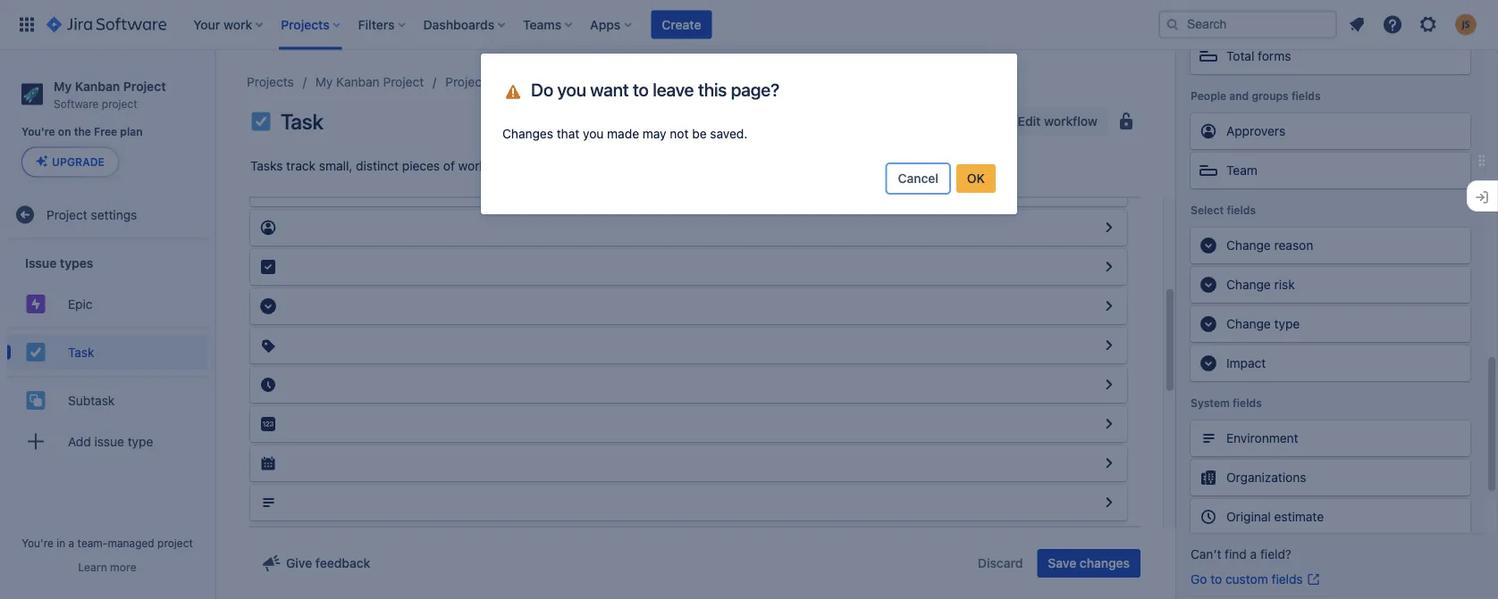 Task type: describe. For each thing, give the bounding box(es) containing it.
create button
[[651, 10, 712, 39]]

environment button
[[1191, 421, 1471, 457]]

epic
[[68, 297, 93, 312]]

cancel button
[[887, 165, 949, 193]]

2 open field configuration image from the top
[[1099, 296, 1120, 317]]

a for find
[[1250, 548, 1257, 562]]

1 vertical spatial project settings
[[46, 207, 137, 222]]

project inside the my kanban project software project
[[102, 97, 137, 110]]

tasks track small, distinct pieces of work.
[[250, 159, 490, 173]]

1 horizontal spatial project
[[157, 537, 193, 550]]

system fields
[[1191, 397, 1262, 409]]

group containing issue types
[[7, 240, 207, 471]]

organizations
[[1227, 471, 1307, 485]]

can't
[[1191, 548, 1222, 562]]

issue types link
[[557, 72, 623, 93]]

1 open field configuration image from the top
[[1099, 257, 1120, 278]]

you're on the free plan
[[21, 126, 143, 138]]

1 vertical spatial types
[[60, 256, 93, 271]]

change risk
[[1227, 278, 1295, 292]]

can't find a field?
[[1191, 548, 1292, 562]]

approvers button
[[1191, 114, 1471, 149]]

epic link
[[7, 286, 207, 322]]

learn more button
[[78, 561, 136, 575]]

go to custom fields
[[1191, 573, 1303, 587]]

people
[[1191, 89, 1227, 102]]

edit workflow button
[[989, 107, 1109, 136]]

issue for issue types link
[[557, 75, 588, 89]]

team-
[[77, 537, 108, 550]]

my kanban project link
[[315, 72, 424, 93]]

pieces
[[402, 159, 440, 173]]

my for my kanban project
[[315, 75, 333, 89]]

do you want to leave this page? dialog
[[481, 54, 1017, 215]]

fields right select
[[1227, 204, 1256, 216]]

you're in a team-managed project
[[22, 537, 193, 550]]

learn
[[78, 561, 107, 574]]

in
[[57, 537, 65, 550]]

kanban for my kanban project software project
[[75, 79, 120, 93]]

give feedback
[[286, 557, 370, 571]]

plan
[[120, 126, 143, 138]]

type inside add issue type button
[[128, 434, 153, 449]]

project left warning image
[[445, 75, 486, 89]]

projects link
[[247, 72, 294, 93]]

organizations button
[[1191, 460, 1471, 496]]

add issue type image
[[25, 431, 46, 453]]

1 horizontal spatial types
[[591, 75, 623, 89]]

task group
[[7, 328, 207, 376]]

change for change risk
[[1227, 278, 1271, 292]]

change type
[[1227, 317, 1300, 332]]

leave
[[653, 79, 694, 100]]

primary element
[[11, 0, 1159, 50]]

changes
[[502, 127, 553, 141]]

edit workflow
[[1018, 114, 1098, 129]]

the
[[74, 126, 91, 138]]

upgrade
[[52, 156, 105, 168]]

fields right system
[[1233, 397, 1262, 409]]

my for my kanban project software project
[[54, 79, 72, 93]]

3 open field configuration image from the top
[[1099, 335, 1120, 357]]

original estimate
[[1227, 510, 1324, 525]]

3 open field configuration image from the top
[[1099, 414, 1120, 435]]

project up pieces
[[383, 75, 424, 89]]

0 vertical spatial project settings link
[[445, 72, 536, 93]]

learn more
[[78, 561, 136, 574]]

environment
[[1227, 431, 1299, 446]]

forms
[[1258, 49, 1291, 63]]

be
[[692, 127, 707, 141]]

changes
[[1080, 557, 1130, 571]]

you're for you're on the free plan
[[21, 126, 55, 138]]

impact
[[1227, 356, 1266, 371]]

go
[[1191, 573, 1207, 587]]

more
[[110, 561, 136, 574]]

edit
[[1018, 114, 1041, 129]]

find
[[1225, 548, 1247, 562]]

1 open field configuration image from the top
[[1099, 178, 1120, 199]]

team button
[[1191, 153, 1471, 189]]

select
[[1191, 204, 1224, 216]]

small,
[[319, 159, 353, 173]]

estimate
[[1275, 510, 1324, 525]]

saved.
[[710, 127, 748, 141]]

subtask
[[68, 393, 115, 408]]

total forms
[[1227, 49, 1291, 63]]

fields left "this link will be opened in a new tab" icon
[[1272, 573, 1303, 587]]

total
[[1227, 49, 1255, 63]]

create
[[662, 17, 701, 32]]

total forms button
[[1191, 38, 1471, 74]]

task inside group
[[68, 345, 94, 360]]

warning image
[[502, 76, 524, 102]]

1 horizontal spatial settings
[[490, 75, 536, 89]]

give feedback button
[[250, 550, 381, 578]]

of
[[443, 159, 455, 173]]

tasks
[[250, 159, 283, 173]]

made
[[607, 127, 639, 141]]

impact button
[[1191, 346, 1471, 382]]

create banner
[[0, 0, 1498, 50]]

6 open field configuration image from the top
[[1099, 493, 1120, 514]]

changes that you made may not be saved.
[[502, 127, 748, 141]]

team
[[1227, 163, 1258, 178]]

add
[[68, 434, 91, 449]]



Task type: vqa. For each thing, say whether or not it's contained in the screenshot.
All
no



Task type: locate. For each thing, give the bounding box(es) containing it.
0 vertical spatial you
[[557, 79, 586, 100]]

5 open field configuration image from the top
[[1099, 453, 1120, 475]]

0 vertical spatial project settings
[[445, 75, 536, 89]]

change left risk
[[1227, 278, 1271, 292]]

not
[[670, 127, 689, 141]]

task right the issue type icon
[[281, 109, 323, 134]]

0 horizontal spatial project settings link
[[7, 197, 207, 233]]

my up software
[[54, 79, 72, 93]]

page?
[[731, 79, 780, 100]]

task link
[[7, 335, 207, 370]]

discard
[[978, 557, 1023, 571]]

issue types for issue types link
[[557, 75, 623, 89]]

1 horizontal spatial issue types
[[557, 75, 623, 89]]

managed
[[108, 537, 154, 550]]

distinct
[[356, 159, 399, 173]]

track
[[286, 159, 316, 173]]

issue type icon image
[[250, 111, 272, 132]]

ok button
[[957, 165, 996, 193]]

0 horizontal spatial issue
[[25, 256, 57, 271]]

0 vertical spatial you're
[[21, 126, 55, 138]]

give
[[286, 557, 312, 571]]

my right projects
[[315, 75, 333, 89]]

you're for you're in a team-managed project
[[22, 537, 54, 550]]

open field configuration image
[[1099, 178, 1120, 199], [1099, 217, 1120, 239], [1099, 414, 1120, 435]]

discard button
[[967, 550, 1034, 578]]

change for change type
[[1227, 317, 1271, 332]]

0 vertical spatial task
[[281, 109, 323, 134]]

1 vertical spatial to
[[1211, 573, 1222, 587]]

project settings up changes on the left of the page
[[445, 75, 536, 89]]

save changes button
[[1037, 550, 1141, 578]]

1 horizontal spatial to
[[1211, 573, 1222, 587]]

0 vertical spatial open field configuration image
[[1099, 178, 1120, 199]]

1 vertical spatial open field configuration image
[[1099, 217, 1120, 239]]

fields
[[1292, 89, 1321, 102], [1227, 204, 1256, 216], [1233, 397, 1262, 409], [1272, 573, 1303, 587]]

select fields
[[1191, 204, 1256, 216]]

0 horizontal spatial settings
[[91, 207, 137, 222]]

want
[[590, 79, 629, 100]]

my kanban project
[[315, 75, 424, 89]]

change type button
[[1191, 307, 1471, 342]]

project
[[102, 97, 137, 110], [157, 537, 193, 550]]

fields right groups in the top of the page
[[1292, 89, 1321, 102]]

kanban up software
[[75, 79, 120, 93]]

save
[[1048, 557, 1077, 571]]

add issue type button
[[7, 424, 207, 460]]

to right go
[[1211, 573, 1222, 587]]

0 vertical spatial types
[[591, 75, 623, 89]]

task down epic
[[68, 345, 94, 360]]

0 vertical spatial type
[[1275, 317, 1300, 332]]

custom
[[1226, 573, 1268, 587]]

you're
[[21, 126, 55, 138], [22, 537, 54, 550]]

change reason
[[1227, 238, 1314, 253]]

0 horizontal spatial issue types
[[25, 256, 93, 271]]

1 vertical spatial you're
[[22, 537, 54, 550]]

kanban
[[336, 75, 380, 89], [75, 79, 120, 93]]

type down risk
[[1275, 317, 1300, 332]]

a for in
[[68, 537, 74, 550]]

this
[[698, 79, 727, 100]]

0 horizontal spatial types
[[60, 256, 93, 271]]

type inside change type button
[[1275, 317, 1300, 332]]

0 horizontal spatial my
[[54, 79, 72, 93]]

1 vertical spatial project
[[157, 537, 193, 550]]

project up plan
[[123, 79, 166, 93]]

change risk button
[[1191, 267, 1471, 303]]

approvers
[[1227, 124, 1286, 139]]

field?
[[1261, 548, 1292, 562]]

1 horizontal spatial kanban
[[336, 75, 380, 89]]

issue inside group
[[25, 256, 57, 271]]

add issue type
[[68, 434, 153, 449]]

group
[[7, 240, 207, 471]]

my kanban project software project
[[54, 79, 166, 110]]

go to custom fields link
[[1191, 571, 1321, 589]]

0 vertical spatial project
[[102, 97, 137, 110]]

a right find
[[1250, 548, 1257, 562]]

type right issue
[[128, 434, 153, 449]]

you right the that on the left
[[583, 127, 604, 141]]

issue
[[94, 434, 124, 449]]

2 change from the top
[[1227, 278, 1271, 292]]

kanban up tasks track small, distinct pieces of work.
[[336, 75, 380, 89]]

kanban inside the my kanban project software project
[[75, 79, 120, 93]]

projects
[[247, 75, 294, 89]]

on
[[58, 126, 71, 138]]

0 vertical spatial settings
[[490, 75, 536, 89]]

settings
[[490, 75, 536, 89], [91, 207, 137, 222]]

0 horizontal spatial task
[[68, 345, 94, 360]]

change up change risk
[[1227, 238, 1271, 253]]

issue types up epic
[[25, 256, 93, 271]]

work.
[[458, 159, 490, 173]]

reason
[[1275, 238, 1314, 253]]

a right in
[[68, 537, 74, 550]]

0 vertical spatial issue types
[[557, 75, 623, 89]]

risk
[[1275, 278, 1295, 292]]

cancel
[[898, 171, 939, 186]]

change up the impact
[[1227, 317, 1271, 332]]

0 horizontal spatial project settings
[[46, 207, 137, 222]]

that
[[557, 127, 580, 141]]

my
[[315, 75, 333, 89], [54, 79, 72, 93]]

project down upgrade button
[[46, 207, 87, 222]]

Search field
[[1159, 10, 1337, 39]]

issue types
[[557, 75, 623, 89], [25, 256, 93, 271]]

change reason button
[[1191, 228, 1471, 264]]

0 horizontal spatial to
[[633, 79, 649, 100]]

1 vertical spatial type
[[128, 434, 153, 449]]

project inside the my kanban project software project
[[123, 79, 166, 93]]

0 horizontal spatial project
[[102, 97, 137, 110]]

2 open field configuration image from the top
[[1099, 217, 1120, 239]]

issue right do
[[557, 75, 588, 89]]

project settings link down upgrade
[[7, 197, 207, 233]]

no restrictions image
[[1116, 111, 1137, 132]]

types up made
[[591, 75, 623, 89]]

my inside the my kanban project software project
[[54, 79, 72, 93]]

you're left in
[[22, 537, 54, 550]]

0 vertical spatial issue
[[557, 75, 588, 89]]

feedback
[[316, 557, 370, 571]]

may
[[643, 127, 667, 141]]

search image
[[1166, 17, 1180, 32]]

change for change reason
[[1227, 238, 1271, 253]]

types up epic
[[60, 256, 93, 271]]

1 vertical spatial issue types
[[25, 256, 93, 271]]

0 vertical spatial change
[[1227, 238, 1271, 253]]

1 vertical spatial task
[[68, 345, 94, 360]]

settings down upgrade
[[91, 207, 137, 222]]

you right do
[[557, 79, 586, 100]]

1 vertical spatial issue
[[25, 256, 57, 271]]

software
[[54, 97, 99, 110]]

0 vertical spatial to
[[633, 79, 649, 100]]

1 change from the top
[[1227, 238, 1271, 253]]

project settings link
[[445, 72, 536, 93], [7, 197, 207, 233]]

original estimate button
[[1191, 500, 1471, 536]]

upgrade button
[[22, 148, 118, 176]]

1 vertical spatial project settings link
[[7, 197, 207, 233]]

1 vertical spatial change
[[1227, 278, 1271, 292]]

issue up epic link
[[25, 256, 57, 271]]

a
[[68, 537, 74, 550], [1250, 548, 1257, 562]]

2 vertical spatial open field configuration image
[[1099, 414, 1120, 435]]

ok
[[967, 171, 985, 186]]

settings up changes on the left of the page
[[490, 75, 536, 89]]

to inside dialog
[[633, 79, 649, 100]]

1 horizontal spatial project settings link
[[445, 72, 536, 93]]

project
[[383, 75, 424, 89], [445, 75, 486, 89], [123, 79, 166, 93], [46, 207, 87, 222]]

1 horizontal spatial task
[[281, 109, 323, 134]]

task
[[281, 109, 323, 134], [68, 345, 94, 360]]

1 you're from the top
[[21, 126, 55, 138]]

you're left on
[[21, 126, 55, 138]]

1 horizontal spatial my
[[315, 75, 333, 89]]

1 vertical spatial you
[[583, 127, 604, 141]]

project settings link up changes on the left of the page
[[445, 72, 536, 93]]

to
[[633, 79, 649, 100], [1211, 573, 1222, 587]]

kanban for my kanban project
[[336, 75, 380, 89]]

workflow
[[1044, 114, 1098, 129]]

1 horizontal spatial project settings
[[445, 75, 536, 89]]

issue types right do
[[557, 75, 623, 89]]

0 horizontal spatial kanban
[[75, 79, 120, 93]]

1 horizontal spatial issue
[[557, 75, 588, 89]]

1 vertical spatial settings
[[91, 207, 137, 222]]

1 horizontal spatial type
[[1275, 317, 1300, 332]]

0 horizontal spatial type
[[128, 434, 153, 449]]

change
[[1227, 238, 1271, 253], [1227, 278, 1271, 292], [1227, 317, 1271, 332]]

you
[[557, 79, 586, 100], [583, 127, 604, 141]]

and
[[1230, 89, 1249, 102]]

people and groups fields
[[1191, 89, 1321, 102]]

project up plan
[[102, 97, 137, 110]]

open field configuration image
[[1099, 257, 1120, 278], [1099, 296, 1120, 317], [1099, 335, 1120, 357], [1099, 375, 1120, 396], [1099, 453, 1120, 475], [1099, 493, 1120, 514]]

jira software image
[[46, 14, 167, 35], [46, 14, 167, 35]]

2 vertical spatial change
[[1227, 317, 1271, 332]]

2 you're from the top
[[22, 537, 54, 550]]

subtask link
[[7, 383, 207, 419]]

4 open field configuration image from the top
[[1099, 375, 1120, 396]]

save changes
[[1048, 557, 1130, 571]]

1 horizontal spatial a
[[1250, 548, 1257, 562]]

this link will be opened in a new tab image
[[1307, 573, 1321, 587]]

do
[[531, 79, 553, 100]]

3 change from the top
[[1227, 317, 1271, 332]]

to right the want
[[633, 79, 649, 100]]

system
[[1191, 397, 1230, 409]]

project settings down upgrade
[[46, 207, 137, 222]]

type
[[1275, 317, 1300, 332], [128, 434, 153, 449]]

issue types for group containing issue types
[[25, 256, 93, 271]]

groups
[[1252, 89, 1289, 102]]

issue types inside group
[[25, 256, 93, 271]]

project right "managed"
[[157, 537, 193, 550]]

0 horizontal spatial a
[[68, 537, 74, 550]]

issue for group containing issue types
[[25, 256, 57, 271]]



